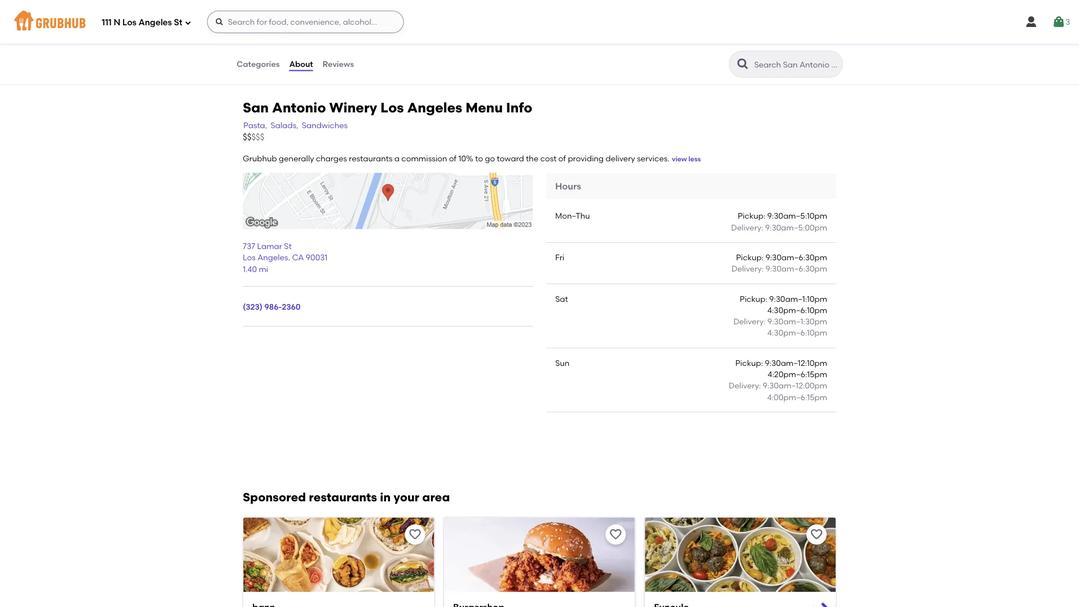 Task type: describe. For each thing, give the bounding box(es) containing it.
sun
[[555, 358, 570, 368]]

proceed to checkout
[[679, 365, 760, 375]]

san antonio winery los angeles menu info
[[243, 99, 532, 116]]

737 lamar st los angeles , ca 90031 1.40 mi
[[243, 241, 327, 274]]

(323) 986-2360
[[243, 302, 301, 311]]

$$$$$
[[243, 132, 264, 142]]

reviews button
[[322, 44, 355, 84]]

4:20pm–6:15pm
[[768, 369, 827, 379]]

antonio
[[272, 99, 326, 116]]

in
[[380, 490, 391, 504]]

a
[[394, 153, 400, 163]]

angeles for san antonio winery los angeles menu info
[[407, 99, 462, 116]]

main navigation navigation
[[0, 0, 1079, 44]]

2 of from the left
[[558, 153, 566, 163]]

9:30am–12:10pm
[[765, 358, 827, 368]]

2 4:30pm–6:10pm from the top
[[767, 328, 827, 338]]

go
[[485, 153, 495, 163]]

pickup: 9:30am–1:10pm 4:30pm–6:10pm delivery: 9:30am–1:30pm 4:30pm–6:10pm
[[734, 294, 827, 338]]

delivery: inside pickup: 9:30am–5:10pm delivery: 9:30am–5:00pm
[[731, 223, 763, 232]]

salads,
[[271, 120, 298, 130]]

angeles inside main navigation navigation
[[139, 17, 172, 28]]

$$
[[243, 132, 251, 142]]

view
[[672, 155, 687, 163]]

Search San Antonio Winery Los Angeles search field
[[753, 59, 839, 70]]

90031
[[306, 253, 327, 262]]

1 9:30am–6:30pm from the top
[[766, 253, 827, 262]]

menu
[[466, 99, 503, 116]]

,
[[288, 253, 290, 262]]

about
[[289, 59, 313, 69]]

save this restaurant image for save this restaurant 'button' corresponding to funculo logo
[[810, 528, 823, 541]]

9:30am–1:10pm
[[769, 294, 827, 303]]

9:30am–12:00pm
[[763, 381, 827, 390]]

save this restaurant image for save this restaurant 'button' related to burgershop logo
[[609, 528, 623, 541]]

0 vertical spatial restaurants
[[349, 153, 393, 163]]

3
[[1066, 17, 1070, 27]]

delivery: inside pickup: 9:30am–1:10pm 4:30pm–6:10pm delivery: 9:30am–1:30pm 4:30pm–6:10pm
[[734, 317, 766, 326]]

categories
[[237, 59, 280, 69]]

svg image inside 3 "button"
[[1052, 15, 1066, 29]]

the
[[526, 153, 538, 163]]

about button
[[289, 44, 314, 84]]

9:30am–1:30pm
[[768, 317, 827, 326]]

view less button
[[672, 154, 701, 164]]

charges
[[316, 153, 347, 163]]

categories button
[[236, 44, 280, 84]]

pickup: for 9:30am–6:30pm
[[736, 253, 764, 262]]

salads, button
[[270, 119, 299, 131]]

n
[[114, 17, 120, 28]]

1 horizontal spatial svg image
[[1025, 15, 1038, 29]]

proceed
[[679, 365, 711, 375]]

save this restaurant button for bann logo
[[405, 524, 425, 544]]

toward
[[497, 153, 524, 163]]

save this restaurant button for funculo logo
[[807, 524, 827, 544]]

111 n los angeles st
[[102, 17, 182, 28]]

0 horizontal spatial to
[[475, 153, 483, 163]]

Search for food, convenience, alcohol... search field
[[207, 11, 404, 33]]

delivery
[[606, 153, 635, 163]]

pasta, button
[[243, 119, 268, 131]]

2 9:30am–6:30pm from the top
[[766, 264, 827, 273]]

hours
[[555, 180, 581, 191]]

sat
[[555, 294, 568, 303]]

proceed to checkout button
[[644, 360, 795, 380]]



Task type: vqa. For each thing, say whether or not it's contained in the screenshot.
$$
yes



Task type: locate. For each thing, give the bounding box(es) containing it.
restaurants
[[349, 153, 393, 163], [309, 490, 377, 504]]

pickup: down pickup: 9:30am–5:10pm delivery: 9:30am–5:00pm
[[736, 253, 764, 262]]

9:30am–6:30pm
[[766, 253, 827, 262], [766, 264, 827, 273]]

1 save this restaurant button from the left
[[405, 524, 425, 544]]

los for san antonio winery los angeles menu info
[[381, 99, 404, 116]]

pickup: for 9:30am–12:10pm
[[735, 358, 763, 368]]

1 vertical spatial 4:30pm–6:10pm
[[767, 328, 827, 338]]

1 horizontal spatial st
[[284, 241, 292, 251]]

9:30am–5:00pm
[[765, 223, 827, 232]]

1 vertical spatial restaurants
[[309, 490, 377, 504]]

986-
[[264, 302, 282, 311]]

to
[[475, 153, 483, 163], [713, 365, 721, 375]]

to left go
[[475, 153, 483, 163]]

angeles
[[139, 17, 172, 28], [407, 99, 462, 116], [258, 253, 288, 262]]

los for 737 lamar st los angeles , ca 90031 1.40 mi
[[243, 253, 256, 262]]

10%
[[458, 153, 473, 163]]

los down 737
[[243, 253, 256, 262]]

pickup: for 9:30am–5:10pm
[[738, 211, 765, 221]]

burgershop logo image
[[444, 517, 635, 607]]

los right the n
[[122, 17, 137, 28]]

services.
[[637, 153, 670, 163]]

angeles down lamar
[[258, 253, 288, 262]]

svg image
[[1025, 15, 1038, 29], [215, 17, 224, 26]]

2 save this restaurant image from the left
[[810, 528, 823, 541]]

1 horizontal spatial save this restaurant image
[[810, 528, 823, 541]]

4:30pm–6:10pm
[[767, 305, 827, 315], [767, 328, 827, 338]]

sandwiches button
[[301, 119, 348, 131]]

1 vertical spatial angeles
[[407, 99, 462, 116]]

1 4:30pm–6:10pm from the top
[[767, 305, 827, 315]]

0 vertical spatial st
[[174, 17, 182, 28]]

(323) 986-2360 button
[[243, 301, 301, 312]]

9:30am–5:10pm
[[767, 211, 827, 221]]

los inside main navigation navigation
[[122, 17, 137, 28]]

reviews
[[323, 59, 354, 69]]

angeles right the n
[[139, 17, 172, 28]]

2 horizontal spatial los
[[381, 99, 404, 116]]

save this restaurant button
[[405, 524, 425, 544], [606, 524, 626, 544], [807, 524, 827, 544]]

0 horizontal spatial svg image
[[185, 19, 191, 26]]

1 horizontal spatial los
[[243, 253, 256, 262]]

delivery: inside pickup: 9:30am–6:30pm delivery: 9:30am–6:30pm
[[732, 264, 764, 273]]

1 horizontal spatial of
[[558, 153, 566, 163]]

angeles inside 737 lamar st los angeles , ca 90031 1.40 mi
[[258, 253, 288, 262]]

of
[[449, 153, 457, 163], [558, 153, 566, 163]]

2 vertical spatial angeles
[[258, 253, 288, 262]]

1.40
[[243, 264, 257, 274]]

of right cost
[[558, 153, 566, 163]]

restaurants left a
[[349, 153, 393, 163]]

0 horizontal spatial svg image
[[215, 17, 224, 26]]

your
[[394, 490, 419, 504]]

san
[[243, 99, 269, 116]]

area
[[422, 490, 450, 504]]

1 save this restaurant image from the left
[[609, 528, 623, 541]]

pickup: inside pickup: 9:30am–5:10pm delivery: 9:30am–5:00pm
[[738, 211, 765, 221]]

st inside main navigation navigation
[[174, 17, 182, 28]]

lamar
[[257, 241, 282, 251]]

2 save this restaurant button from the left
[[606, 524, 626, 544]]

0 vertical spatial 4:30pm–6:10pm
[[767, 305, 827, 315]]

fri
[[555, 253, 564, 262]]

9:30am–6:30pm down 9:30am–5:00pm on the top
[[766, 253, 827, 262]]

2 vertical spatial los
[[243, 253, 256, 262]]

2 horizontal spatial save this restaurant button
[[807, 524, 827, 544]]

funculo logo image
[[645, 517, 836, 607]]

mi
[[259, 264, 268, 274]]

0 horizontal spatial angeles
[[139, 17, 172, 28]]

pickup: down pickup: 9:30am–6:30pm delivery: 9:30am–6:30pm
[[740, 294, 767, 303]]

pickup: for 9:30am–1:10pm
[[740, 294, 767, 303]]

111
[[102, 17, 112, 28]]

ca
[[292, 253, 304, 262]]

sponsored restaurants in your area
[[243, 490, 450, 504]]

grubhub
[[243, 153, 277, 163]]

sponsored
[[243, 490, 306, 504]]

los inside 737 lamar st los angeles , ca 90031 1.40 mi
[[243, 253, 256, 262]]

0 vertical spatial los
[[122, 17, 137, 28]]

pickup: left 9:30am–12:10pm
[[735, 358, 763, 368]]

pickup:
[[738, 211, 765, 221], [736, 253, 764, 262], [740, 294, 767, 303], [735, 358, 763, 368]]

0 horizontal spatial save this restaurant button
[[405, 524, 425, 544]]

1 horizontal spatial to
[[713, 365, 721, 375]]

4:30pm–6:10pm down 9:30am–1:30pm
[[767, 328, 827, 338]]

pickup: 9:30am–12:10pm 4:20pm–6:15pm delivery: 9:30am–12:00pm 4:00pm–6:15pm
[[729, 358, 827, 402]]

less
[[689, 155, 701, 163]]

st inside 737 lamar st los angeles , ca 90031 1.40 mi
[[284, 241, 292, 251]]

providing
[[568, 153, 604, 163]]

search icon image
[[736, 57, 750, 71]]

los right winery
[[381, 99, 404, 116]]

0 vertical spatial angeles
[[139, 17, 172, 28]]

0 horizontal spatial save this restaurant image
[[609, 528, 623, 541]]

pickup: 9:30am–5:10pm delivery: 9:30am–5:00pm
[[731, 211, 827, 232]]

sandwiches
[[302, 120, 348, 130]]

pickup: inside pickup: 9:30am–6:30pm delivery: 9:30am–6:30pm
[[736, 253, 764, 262]]

svg image
[[1052, 15, 1066, 29], [185, 19, 191, 26]]

1 vertical spatial st
[[284, 241, 292, 251]]

pasta,
[[243, 120, 267, 130]]

1 of from the left
[[449, 153, 457, 163]]

pasta, salads, sandwiches
[[243, 120, 348, 130]]

0 horizontal spatial st
[[174, 17, 182, 28]]

of left 10%
[[449, 153, 457, 163]]

9:30am–6:30pm up 9:30am–1:10pm
[[766, 264, 827, 273]]

3 save this restaurant button from the left
[[807, 524, 827, 544]]

delivery: inside pickup: 9:30am–12:10pm 4:20pm–6:15pm delivery: 9:30am–12:00pm 4:00pm–6:15pm
[[729, 381, 761, 390]]

0 horizontal spatial los
[[122, 17, 137, 28]]

bann logo image
[[243, 517, 434, 607]]

4:00pm–6:15pm
[[767, 392, 827, 402]]

grubhub generally charges restaurants a commission of 10% to go toward the cost of providing delivery services. view less
[[243, 153, 701, 163]]

delivery:
[[731, 223, 763, 232], [732, 264, 764, 273], [734, 317, 766, 326], [729, 381, 761, 390]]

info
[[506, 99, 532, 116]]

restaurants left in
[[309, 490, 377, 504]]

2360
[[282, 302, 301, 311]]

3 button
[[1052, 12, 1070, 32]]

1 vertical spatial 9:30am–6:30pm
[[766, 264, 827, 273]]

0 horizontal spatial of
[[449, 153, 457, 163]]

winery
[[329, 99, 377, 116]]

angeles left menu
[[407, 99, 462, 116]]

4:30pm–6:10pm up 9:30am–1:30pm
[[767, 305, 827, 315]]

pickup: inside pickup: 9:30am–1:10pm 4:30pm–6:10pm delivery: 9:30am–1:30pm 4:30pm–6:10pm
[[740, 294, 767, 303]]

1 horizontal spatial svg image
[[1052, 15, 1066, 29]]

1 horizontal spatial save this restaurant button
[[606, 524, 626, 544]]

0 vertical spatial 9:30am–6:30pm
[[766, 253, 827, 262]]

pickup: left 9:30am–5:10pm
[[738, 211, 765, 221]]

2 horizontal spatial angeles
[[407, 99, 462, 116]]

commission
[[402, 153, 447, 163]]

pickup: 9:30am–6:30pm delivery: 9:30am–6:30pm
[[732, 253, 827, 273]]

1 horizontal spatial angeles
[[258, 253, 288, 262]]

angeles for 737 lamar st los angeles , ca 90031 1.40 mi
[[258, 253, 288, 262]]

(323)
[[243, 302, 262, 311]]

pickup: inside pickup: 9:30am–12:10pm 4:20pm–6:15pm delivery: 9:30am–12:00pm 4:00pm–6:15pm
[[735, 358, 763, 368]]

save this restaurant image
[[408, 528, 422, 541]]

los
[[122, 17, 137, 28], [381, 99, 404, 116], [243, 253, 256, 262]]

1 vertical spatial los
[[381, 99, 404, 116]]

cost
[[540, 153, 557, 163]]

checkout
[[723, 365, 760, 375]]

generally
[[279, 153, 314, 163]]

st
[[174, 17, 182, 28], [284, 241, 292, 251]]

1 vertical spatial to
[[713, 365, 721, 375]]

to right proceed
[[713, 365, 721, 375]]

save this restaurant button for burgershop logo
[[606, 524, 626, 544]]

to inside the proceed to checkout 'button'
[[713, 365, 721, 375]]

save this restaurant image
[[609, 528, 623, 541], [810, 528, 823, 541]]

mon–thu
[[555, 211, 590, 221]]

737
[[243, 241, 255, 251]]

0 vertical spatial to
[[475, 153, 483, 163]]



